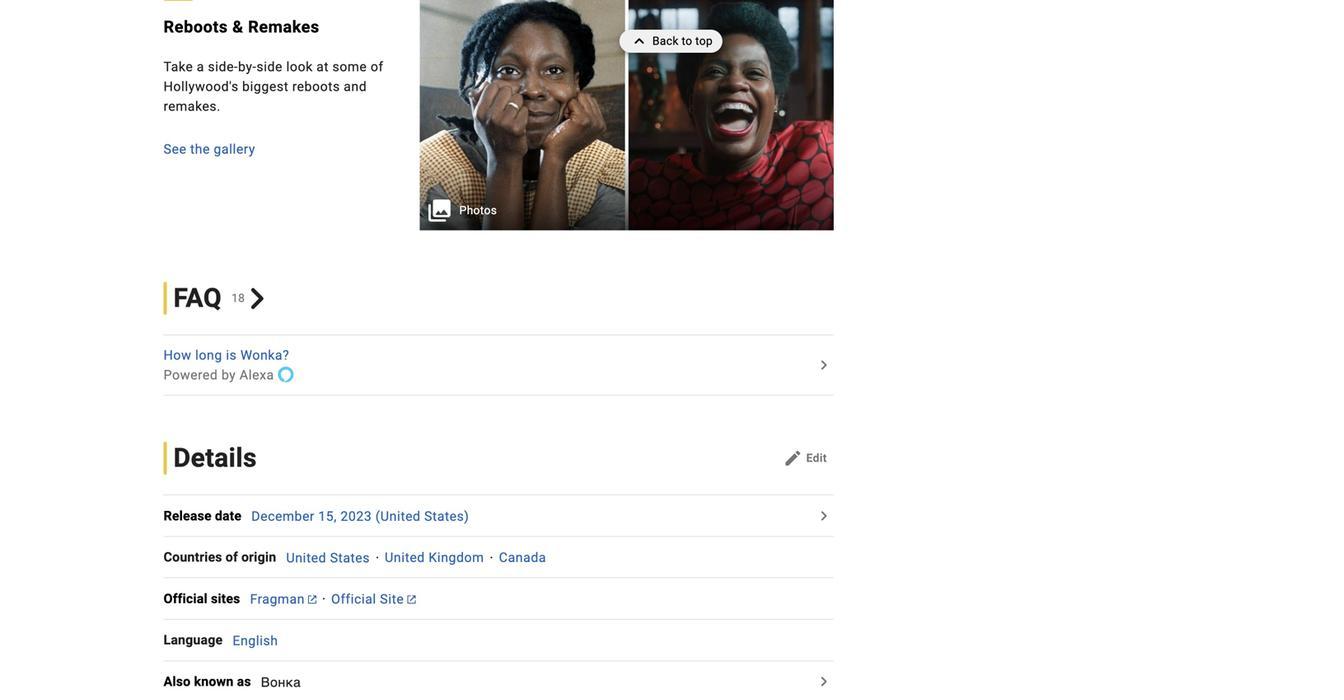 Task type: locate. For each thing, give the bounding box(es) containing it.
edit
[[807, 451, 827, 465]]

hollywood's
[[164, 79, 239, 94]]

countries of origin
[[164, 549, 276, 565]]

known
[[194, 674, 234, 689]]

united
[[286, 550, 327, 566], [385, 550, 425, 566]]

official sites
[[164, 591, 240, 607]]

edit image
[[784, 449, 803, 468]]

official inside 'see more' 'element'
[[164, 591, 208, 607]]

fragman
[[250, 591, 305, 607]]

see
[[164, 141, 187, 157]]

united down (united
[[385, 550, 425, 566]]

2 united from the left
[[385, 550, 425, 566]]

see more image
[[814, 506, 834, 526], [814, 672, 834, 692]]

at
[[317, 59, 329, 75]]

english
[[233, 633, 278, 649]]

of inside take a side-by-side look at some of hollywood's biggest reboots and remakes.
[[371, 59, 384, 75]]

december 15, 2023 (united states)
[[252, 509, 469, 524]]

1 united from the left
[[286, 550, 327, 566]]

0 vertical spatial of
[[371, 59, 384, 75]]

united up launch inline icon at left bottom
[[286, 550, 327, 566]]

details
[[174, 443, 257, 474]]

powered
[[164, 367, 218, 383]]

1 see more image from the top
[[814, 506, 834, 526]]

0 vertical spatial see more image
[[814, 506, 834, 526]]

long
[[195, 348, 222, 363]]

how long is wonka?
[[164, 348, 289, 363]]

launch inline image
[[407, 596, 416, 604]]

official
[[164, 591, 208, 607], [331, 591, 377, 607]]

origin
[[242, 549, 276, 565]]

united for united states
[[286, 550, 327, 566]]

see more element
[[164, 589, 250, 609]]

official left site
[[331, 591, 377, 607]]

top
[[696, 34, 713, 48]]

18
[[232, 292, 245, 305]]

side-
[[208, 59, 238, 75]]

fragman button
[[250, 591, 317, 607]]

1 vertical spatial of
[[226, 549, 238, 565]]

launch inline image
[[308, 596, 317, 604]]

production art image
[[420, 0, 834, 231]]

back
[[653, 34, 679, 48]]

2023
[[341, 509, 372, 524]]

2 see more image from the top
[[814, 672, 834, 692]]

some
[[333, 59, 367, 75]]

of
[[371, 59, 384, 75], [226, 549, 238, 565]]

is
[[226, 348, 237, 363]]

language
[[164, 632, 223, 648]]

states
[[330, 550, 370, 566]]

december 15, 2023 (united states) button
[[252, 509, 469, 524]]

0 horizontal spatial of
[[226, 549, 238, 565]]

15,
[[318, 509, 337, 524]]

official left sites
[[164, 591, 208, 607]]

of right some
[[371, 59, 384, 75]]

see the gallery
[[164, 141, 255, 157]]

faq
[[174, 283, 222, 314]]

canada button
[[499, 550, 547, 566]]

вонка
[[261, 674, 301, 690]]

kingdom
[[429, 550, 484, 566]]

remakes.
[[164, 99, 221, 114]]

chevron right inline image
[[247, 288, 268, 309]]

photos group
[[420, 0, 834, 231]]

how
[[164, 348, 192, 363]]

0 horizontal spatial united
[[286, 550, 327, 566]]

1 horizontal spatial official
[[331, 591, 377, 607]]

english button
[[233, 633, 278, 649]]

1 vertical spatial see more image
[[814, 672, 834, 692]]

also known as
[[164, 674, 251, 689]]

united kingdom
[[385, 550, 484, 566]]

of left origin
[[226, 549, 238, 565]]

back to top button
[[620, 30, 723, 53]]

united kingdom button
[[385, 550, 484, 566]]

official for official sites
[[164, 591, 208, 607]]

1 horizontal spatial of
[[371, 59, 384, 75]]

expand less image
[[630, 30, 653, 53]]

1 horizontal spatial united
[[385, 550, 425, 566]]

by-
[[238, 59, 257, 75]]

photos link
[[420, 0, 834, 231]]

united states
[[286, 550, 370, 566]]

0 horizontal spatial official
[[164, 591, 208, 607]]



Task type: describe. For each thing, give the bounding box(es) containing it.
united states button
[[286, 550, 370, 566]]

also
[[164, 674, 191, 689]]

edit button
[[777, 445, 834, 472]]

site
[[380, 591, 404, 607]]

release date
[[164, 508, 242, 524]]

see more image for release date
[[814, 506, 834, 526]]

canada
[[499, 550, 547, 566]]

take a side-by-side look at some of hollywood's biggest reboots and remakes.
[[164, 59, 384, 114]]

powered by alexa
[[164, 367, 274, 383]]

december
[[252, 509, 315, 524]]

alexa
[[240, 367, 274, 383]]

sites
[[211, 591, 240, 607]]

reboots & remakes
[[164, 17, 320, 37]]

&
[[232, 17, 244, 37]]

look
[[286, 59, 313, 75]]

release
[[164, 508, 212, 524]]

back to top
[[653, 34, 713, 48]]

official for official site
[[331, 591, 377, 607]]

as
[[237, 674, 251, 689]]

side
[[257, 59, 283, 75]]

take
[[164, 59, 193, 75]]

united for united kingdom
[[385, 550, 425, 566]]

see more image for also known as
[[814, 672, 834, 692]]

remakes
[[248, 17, 320, 37]]

date
[[215, 508, 242, 524]]

also known as button
[[164, 672, 261, 692]]

gallery
[[214, 141, 255, 157]]

to
[[682, 34, 693, 48]]

how long is wonka? button
[[164, 346, 813, 365]]

release date button
[[164, 506, 252, 526]]

biggest
[[242, 79, 289, 94]]

see the answer image
[[814, 355, 834, 375]]

alexa image
[[278, 366, 295, 383]]

see the gallery button
[[164, 139, 407, 159]]

reboots
[[292, 79, 340, 94]]

the
[[190, 141, 210, 157]]

and
[[344, 79, 367, 94]]

countries
[[164, 549, 222, 565]]

reboots
[[164, 17, 228, 37]]

(united
[[376, 509, 421, 524]]

by
[[222, 367, 236, 383]]

wonka?
[[241, 348, 289, 363]]

official site
[[331, 591, 404, 607]]

photos
[[460, 204, 497, 217]]

a
[[197, 59, 204, 75]]

official site button
[[331, 591, 416, 607]]

states)
[[425, 509, 469, 524]]



Task type: vqa. For each thing, say whether or not it's contained in the screenshot.
GROUP containing 7.2
no



